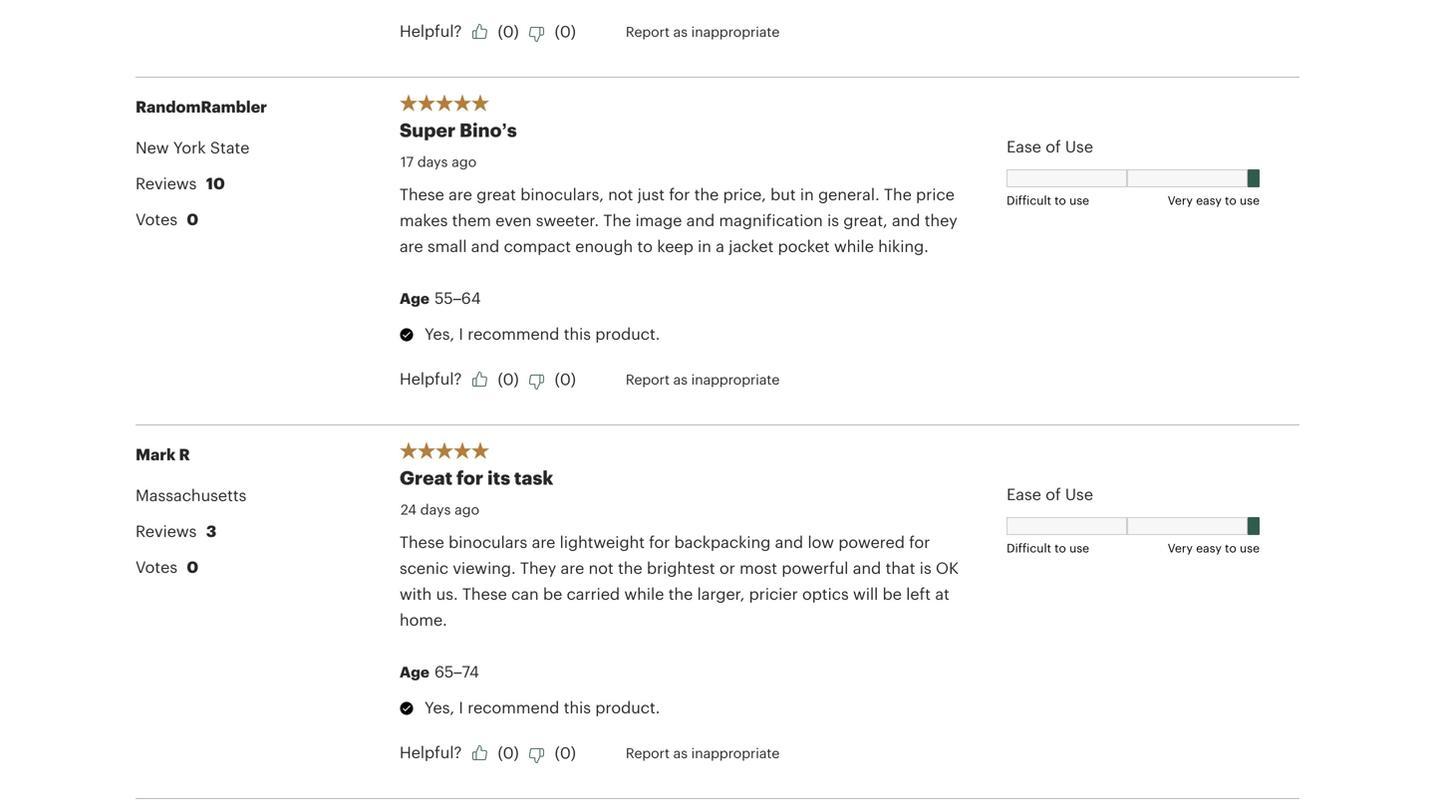 Task type: locate. For each thing, give the bounding box(es) containing it.
pricier
[[749, 585, 798, 603]]

2 vertical spatial as
[[673, 745, 688, 761]]

ago down super bino's
[[452, 154, 477, 170]]

0 vertical spatial not
[[608, 185, 633, 204]]

ease of use
[[1007, 137, 1093, 156], [1007, 485, 1093, 504]]

1 ease from the top
[[1007, 137, 1041, 156]]

1 horizontal spatial while
[[834, 237, 874, 255]]

0 vertical spatial report
[[626, 23, 670, 39]]

of
[[1046, 137, 1061, 156], [1046, 485, 1061, 504]]

use for super bino's
[[1065, 137, 1093, 156]]

the inside these are great binoculars, not just for the price, but in general. the price makes them even sweeter. the image and magnification is great, and they are small and compact enough to keep in a jacket pocket while hiking.
[[694, 185, 719, 204]]

1 yes, from the top
[[425, 325, 455, 343]]

2 horizontal spatial the
[[694, 185, 719, 204]]

report as inappropriate for super bino's
[[626, 371, 780, 387]]

2 vertical spatial content helpfulness group
[[400, 737, 966, 769]]

pocket
[[778, 237, 830, 255]]

age inside age 65–74
[[400, 663, 430, 681]]

1 vertical spatial use
[[1065, 485, 1093, 504]]

in right but
[[800, 185, 814, 204]]

2 report from the top
[[626, 371, 670, 387]]

inappropriate
[[691, 23, 780, 39], [691, 371, 780, 387], [691, 745, 780, 761]]

to
[[1055, 193, 1066, 207], [1225, 193, 1237, 207], [637, 237, 653, 255], [1055, 541, 1066, 555], [1225, 541, 1237, 555]]

2 report as inappropriate from the top
[[626, 371, 780, 387]]

0 vertical spatial recommend
[[468, 325, 560, 343]]

is inside these are great binoculars, not just for the price, but in general. the price makes them even sweeter. the image and magnification is great, and they are small and compact enough to keep in a jacket pocket while hiking.
[[827, 211, 839, 229]]

6e2d45c3 5453 4298 8f0d 3720663176c5 image
[[529, 374, 545, 390], [529, 748, 545, 764]]

not inside these binoculars are lightweight for backpacking and low powered for scenic viewing. they are not the brightest or most powerful and that is ok with us. these can be carried while the larger, pricier optics will be left at home.
[[589, 559, 614, 577]]

0 vertical spatial is
[[827, 211, 839, 229]]

i for bino's
[[459, 325, 463, 343]]

1 recommend from the top
[[468, 325, 560, 343]]

2 very easy to use from the top
[[1168, 541, 1260, 555]]

1 vertical spatial ease
[[1007, 485, 1041, 504]]

1 of from the top
[[1046, 137, 1061, 156]]

2 yes, from the top
[[425, 698, 455, 717]]

recommend
[[468, 325, 560, 343], [468, 698, 560, 717]]

age left 65–74
[[400, 663, 430, 681]]

2 vertical spatial report as inappropriate
[[626, 745, 780, 761]]

0 vertical spatial the
[[694, 185, 719, 204]]

these inside these are great binoculars, not just for the price, but in general. the price makes them even sweeter. the image and magnification is great, and they are small and compact enough to keep in a jacket pocket while hiking.
[[400, 185, 444, 204]]

2 vertical spatial report
[[626, 745, 670, 761]]

0 vertical spatial difficult to use
[[1007, 193, 1089, 207]]

1 very easy to use from the top
[[1168, 193, 1260, 207]]

helpful? down age 65–74
[[400, 743, 462, 762]]

0 vertical spatial days
[[417, 154, 448, 170]]

1 vertical spatial report
[[626, 371, 670, 387]]

0 vertical spatial yes,
[[425, 325, 455, 343]]

very for great for its task
[[1168, 541, 1193, 555]]

as
[[673, 23, 688, 39], [673, 371, 688, 387], [673, 745, 688, 761]]

helpful? for super
[[400, 369, 462, 388]]

0 horizontal spatial in
[[698, 237, 712, 255]]

3 inappropriate from the top
[[691, 745, 780, 761]]

1 6e2d45c3 5453 4298 8f0d 3720663176c5 image from the top
[[529, 374, 545, 390]]

are up they on the left bottom
[[532, 533, 556, 551]]

scenic
[[400, 559, 449, 577]]

1 vertical spatial this
[[564, 698, 591, 717]]

of for great for its task
[[1046, 485, 1061, 504]]

small
[[428, 237, 467, 255]]

ago down 'great for its task'
[[455, 502, 480, 517]]

1 vertical spatial report as inappropriate
[[626, 371, 780, 387]]

report as inappropriate button for super bino's
[[626, 366, 780, 392]]

very
[[1168, 193, 1193, 207], [1168, 541, 1193, 555]]

3 report as inappropriate from the top
[[626, 745, 780, 761]]

2 i from the top
[[459, 698, 463, 717]]

0 horizontal spatial is
[[827, 211, 839, 229]]

0 vertical spatial very easy to use
[[1168, 193, 1260, 207]]

age 65–74
[[400, 662, 479, 681]]

0 vertical spatial ease
[[1007, 137, 1041, 156]]

is down general.
[[827, 211, 839, 229]]

1 vertical spatial ago
[[455, 502, 480, 517]]

optics
[[802, 585, 849, 603]]

2 ease of use from the top
[[1007, 485, 1093, 504]]

yes, i recommend this product.
[[425, 325, 660, 343], [425, 698, 660, 717]]

home.
[[400, 611, 447, 629]]

1 vertical spatial as
[[673, 371, 688, 387]]

not down lightweight
[[589, 559, 614, 577]]

1 product. from the top
[[595, 325, 660, 343]]

3 report from the top
[[626, 745, 670, 761]]

2 ease from the top
[[1007, 485, 1041, 504]]

0 vertical spatial as
[[673, 23, 688, 39]]

inappropriate for great for its task
[[691, 745, 780, 761]]

0 vertical spatial while
[[834, 237, 874, 255]]

0 vertical spatial use
[[1065, 137, 1093, 156]]

0 vertical spatial yes, i recommend this product.
[[425, 325, 660, 343]]

3 helpful? from the top
[[400, 743, 462, 762]]

the left price, at the right top of the page
[[694, 185, 719, 204]]

2 recommend from the top
[[468, 698, 560, 717]]

ease of use for great for its task
[[1007, 485, 1093, 504]]

as for super bino's
[[673, 371, 688, 387]]

not left just
[[608, 185, 633, 204]]

these
[[400, 185, 444, 204], [400, 533, 444, 551], [462, 585, 507, 603]]

1 vertical spatial recommend
[[468, 698, 560, 717]]

2 age from the top
[[400, 663, 430, 681]]

are up them on the left
[[449, 185, 472, 204]]

1 vertical spatial days
[[420, 502, 451, 517]]

use
[[1070, 193, 1089, 207], [1240, 193, 1260, 207], [1070, 541, 1089, 555], [1240, 541, 1260, 555]]

d8c4887f dca8 44a1 801a cfe76c084647 image
[[472, 371, 488, 387], [472, 745, 488, 761]]

1 vertical spatial yes, i recommend this product.
[[425, 698, 660, 717]]

very easy to use
[[1168, 193, 1260, 207], [1168, 541, 1260, 555]]

0 vertical spatial inappropriate
[[691, 23, 780, 39]]

image
[[635, 211, 682, 229]]

1 inappropriate from the top
[[691, 23, 780, 39]]

2 product. from the top
[[595, 698, 660, 717]]

2 vertical spatial inappropriate
[[691, 745, 780, 761]]

3 content helpfulness group from the top
[[400, 737, 966, 769]]

and up keep
[[686, 211, 715, 229]]

d8c4887f dca8 44a1 801a cfe76c084647 image down 65–74
[[472, 745, 488, 761]]

0 vertical spatial ago
[[452, 154, 477, 170]]

yes, i recommend this product. down 65–74
[[425, 698, 660, 717]]

0 vertical spatial in
[[800, 185, 814, 204]]

0 vertical spatial difficult
[[1007, 193, 1051, 207]]

1 ease of use from the top
[[1007, 137, 1093, 156]]

is inside these binoculars are lightweight for backpacking and low powered for scenic viewing. they are not the brightest or most powerful and that is ok with us. these can be carried while the larger, pricier optics will be left at home.
[[920, 559, 932, 577]]

1 horizontal spatial be
[[883, 585, 902, 603]]

24
[[401, 502, 417, 517]]

1 vertical spatial 6e2d45c3 5453 4298 8f0d 3720663176c5 image
[[529, 748, 545, 764]]

the down lightweight
[[618, 559, 643, 577]]

3 as from the top
[[673, 745, 688, 761]]

1 vertical spatial difficult to use
[[1007, 541, 1089, 555]]

age for great for its task
[[400, 663, 430, 681]]

are down "makes"
[[400, 237, 423, 255]]

yes, down age 65–74
[[425, 698, 455, 717]]

easy for great for its task
[[1196, 541, 1222, 555]]

1 age from the top
[[400, 290, 430, 307]]

be
[[543, 585, 562, 603], [883, 585, 902, 603]]

helpful? left d8c4887f dca8 44a1 801a cfe76c084647 icon
[[400, 22, 462, 40]]

content helpfulness group
[[400, 15, 966, 47], [400, 363, 966, 395], [400, 737, 966, 769]]

2 report as inappropriate button from the top
[[626, 366, 780, 392]]

2 vertical spatial report as inappropriate button
[[626, 740, 780, 766]]

1 vertical spatial of
[[1046, 485, 1061, 504]]

for up brightest
[[649, 533, 670, 551]]

recommend down 65–74
[[468, 698, 560, 717]]

as for great for its task
[[673, 745, 688, 761]]

0 vertical spatial easy
[[1196, 193, 1222, 207]]

0 vertical spatial the
[[884, 185, 912, 204]]

difficult
[[1007, 193, 1051, 207], [1007, 541, 1051, 555]]

days right 24
[[420, 502, 451, 517]]

for left its
[[456, 467, 484, 489]]

1 vertical spatial content helpfulness group
[[400, 363, 966, 395]]

is left the ok
[[920, 559, 932, 577]]

days for super
[[417, 154, 448, 170]]

( 0 )
[[498, 22, 519, 40], [555, 22, 576, 40], [498, 370, 519, 388], [555, 370, 576, 388], [498, 743, 519, 762], [555, 743, 576, 762]]

powered
[[839, 533, 905, 551]]

ease
[[1007, 137, 1041, 156], [1007, 485, 1041, 504]]

lightweight
[[560, 533, 645, 551]]

these up "makes"
[[400, 185, 444, 204]]

days right the "17"
[[417, 154, 448, 170]]

very easy to use for super bino's
[[1168, 193, 1260, 207]]

not
[[608, 185, 633, 204], [589, 559, 614, 577]]

2 be from the left
[[883, 585, 902, 603]]

these up scenic
[[400, 533, 444, 551]]

1 vertical spatial easy
[[1196, 541, 1222, 555]]

)
[[514, 22, 519, 40], [571, 22, 576, 40], [514, 370, 519, 388], [571, 370, 576, 388], [514, 743, 519, 762], [571, 743, 576, 762]]

1 very from the top
[[1168, 193, 1193, 207]]

the down brightest
[[668, 585, 693, 603]]

d8c4887f dca8 44a1 801a cfe76c084647 image down 55–64
[[472, 371, 488, 387]]

1 vertical spatial ease of use
[[1007, 485, 1093, 504]]

are
[[449, 185, 472, 204], [400, 237, 423, 255], [532, 533, 556, 551], [561, 559, 584, 577]]

yes, i recommend this product. down compact
[[425, 325, 660, 343]]

0 vertical spatial d8c4887f dca8 44a1 801a cfe76c084647 image
[[472, 371, 488, 387]]

ease of use for super bino's
[[1007, 137, 1093, 156]]

1 vertical spatial not
[[589, 559, 614, 577]]

the
[[694, 185, 719, 204], [618, 559, 643, 577], [668, 585, 693, 603]]

1 easy from the top
[[1196, 193, 1222, 207]]

carried
[[567, 585, 620, 603]]

backpacking
[[674, 533, 771, 551]]

this for great for its task
[[564, 698, 591, 717]]

1 as from the top
[[673, 23, 688, 39]]

1 vertical spatial is
[[920, 559, 932, 577]]

1 vertical spatial product.
[[595, 698, 660, 717]]

1 vertical spatial the
[[618, 559, 643, 577]]

yes, down age 55–64
[[425, 325, 455, 343]]

these down viewing.
[[462, 585, 507, 603]]

1 vertical spatial the
[[603, 211, 631, 229]]

report as inappropriate
[[626, 23, 780, 39], [626, 371, 780, 387], [626, 745, 780, 761]]

makes
[[400, 211, 448, 229]]

ok
[[936, 559, 959, 577]]

0 vertical spatial report as inappropriate
[[626, 23, 780, 39]]

days
[[417, 154, 448, 170], [420, 502, 451, 517]]

report as inappropriate for great for its task
[[626, 745, 780, 761]]

while inside these binoculars are lightweight for backpacking and low powered for scenic viewing. they are not the brightest or most powerful and that is ok with us. these can be carried while the larger, pricier optics will be left at home.
[[624, 585, 664, 603]]

2 easy from the top
[[1196, 541, 1222, 555]]

age inside age 55–64
[[400, 290, 430, 307]]

1 difficult to use from the top
[[1007, 193, 1089, 207]]

0 vertical spatial i
[[459, 325, 463, 343]]

i down 65–74
[[459, 698, 463, 717]]

in left a at the top
[[698, 237, 712, 255]]

0 horizontal spatial the
[[618, 559, 643, 577]]

1 vertical spatial difficult
[[1007, 541, 1051, 555]]

2 6e2d45c3 5453 4298 8f0d 3720663176c5 image from the top
[[529, 748, 545, 764]]

1 vertical spatial very easy to use
[[1168, 541, 1260, 555]]

1 vertical spatial in
[[698, 237, 712, 255]]

2 vertical spatial helpful?
[[400, 743, 462, 762]]

for right just
[[669, 185, 690, 204]]

ago
[[452, 154, 477, 170], [455, 502, 480, 517]]

product.
[[595, 325, 660, 343], [595, 698, 660, 717]]

age left 55–64
[[400, 290, 430, 307]]

1 vertical spatial while
[[624, 585, 664, 603]]

2 yes, i recommend this product. from the top
[[425, 698, 660, 717]]

1 d8c4887f dca8 44a1 801a cfe76c084647 image from the top
[[472, 371, 488, 387]]

can
[[511, 585, 539, 603]]

0 vertical spatial very
[[1168, 193, 1193, 207]]

1 i from the top
[[459, 325, 463, 343]]

1 vertical spatial age
[[400, 663, 430, 681]]

yes,
[[425, 325, 455, 343], [425, 698, 455, 717]]

d8c4887f dca8 44a1 801a cfe76c084647 image for for
[[472, 745, 488, 761]]

while
[[834, 237, 874, 255], [624, 585, 664, 603]]

easy
[[1196, 193, 1222, 207], [1196, 541, 1222, 555]]

0 vertical spatial 6e2d45c3 5453 4298 8f0d 3720663176c5 image
[[529, 374, 545, 390]]

0 vertical spatial age
[[400, 290, 430, 307]]

1 this from the top
[[564, 325, 591, 343]]

compact
[[504, 237, 571, 255]]

difficult to use for super bino's
[[1007, 193, 1089, 207]]

report
[[626, 23, 670, 39], [626, 371, 670, 387], [626, 745, 670, 761]]

2 difficult to use from the top
[[1007, 541, 1089, 555]]

0 vertical spatial content helpfulness group
[[400, 15, 966, 47]]

ago for bino's
[[452, 154, 477, 170]]

1 vertical spatial report as inappropriate button
[[626, 366, 780, 392]]

1 vertical spatial i
[[459, 698, 463, 717]]

magnification
[[719, 211, 823, 229]]

super bino's
[[400, 119, 517, 141]]

1 use from the top
[[1065, 137, 1093, 156]]

1 vertical spatial these
[[400, 533, 444, 551]]

1 difficult from the top
[[1007, 193, 1051, 207]]

0 vertical spatial ease of use
[[1007, 137, 1093, 156]]

is
[[827, 211, 839, 229], [920, 559, 932, 577]]

1 horizontal spatial is
[[920, 559, 932, 577]]

difficult to use
[[1007, 193, 1089, 207], [1007, 541, 1089, 555]]

them
[[452, 211, 491, 229]]

hiking.
[[878, 237, 929, 255]]

i down 55–64
[[459, 325, 463, 343]]

0 horizontal spatial the
[[603, 211, 631, 229]]

while down great,
[[834, 237, 874, 255]]

1 report from the top
[[626, 23, 670, 39]]

3 report as inappropriate button from the top
[[626, 740, 780, 766]]

2 inappropriate from the top
[[691, 371, 780, 387]]

and up hiking.
[[892, 211, 920, 229]]

2 as from the top
[[673, 371, 688, 387]]

2 d8c4887f dca8 44a1 801a cfe76c084647 image from the top
[[472, 745, 488, 761]]

2 very from the top
[[1168, 541, 1193, 555]]

1 vertical spatial yes,
[[425, 698, 455, 717]]

1 helpful? from the top
[[400, 22, 462, 40]]

55–64
[[435, 289, 481, 307]]

2 content helpfulness group from the top
[[400, 363, 966, 395]]

0 vertical spatial these
[[400, 185, 444, 204]]

they
[[520, 559, 556, 577]]

0 vertical spatial of
[[1046, 137, 1061, 156]]

2 of from the top
[[1046, 485, 1061, 504]]

task
[[514, 467, 554, 489]]

very easy to use for great for its task
[[1168, 541, 1260, 555]]

the left price
[[884, 185, 912, 204]]

be right can on the left bottom of the page
[[543, 585, 562, 603]]

at
[[935, 585, 950, 603]]

i for for
[[459, 698, 463, 717]]

1 vertical spatial very
[[1168, 541, 1193, 555]]

be left "left" on the right bottom of page
[[883, 585, 902, 603]]

0 vertical spatial product.
[[595, 325, 660, 343]]

2 vertical spatial the
[[668, 585, 693, 603]]

recommend for for
[[468, 698, 560, 717]]

1 horizontal spatial the
[[668, 585, 693, 603]]

0 horizontal spatial be
[[543, 585, 562, 603]]

17
[[401, 154, 414, 170]]

0 vertical spatial helpful?
[[400, 22, 462, 40]]

recommend for bino's
[[468, 325, 560, 343]]

age
[[400, 290, 430, 307], [400, 663, 430, 681]]

age for super bino's
[[400, 290, 430, 307]]

1 horizontal spatial in
[[800, 185, 814, 204]]

the up enough
[[603, 211, 631, 229]]

while down brightest
[[624, 585, 664, 603]]

(
[[498, 22, 503, 40], [555, 22, 560, 40], [498, 370, 503, 388], [555, 370, 560, 388], [498, 743, 503, 762], [555, 743, 560, 762]]

0
[[503, 22, 514, 40], [560, 22, 571, 40], [503, 370, 514, 388], [560, 370, 571, 388], [503, 743, 514, 762], [560, 743, 571, 762]]

1 vertical spatial inappropriate
[[691, 371, 780, 387]]

report as inappropriate button for great for its task
[[626, 740, 780, 766]]

2 vertical spatial these
[[462, 585, 507, 603]]

ease for super bino's
[[1007, 137, 1041, 156]]

2 difficult from the top
[[1007, 541, 1051, 555]]

2 this from the top
[[564, 698, 591, 717]]

0 horizontal spatial while
[[624, 585, 664, 603]]

0 vertical spatial report as inappropriate button
[[626, 18, 780, 44]]

2 helpful? from the top
[[400, 369, 462, 388]]

in
[[800, 185, 814, 204], [698, 237, 712, 255]]

2 use from the top
[[1065, 485, 1093, 504]]

jacket
[[729, 237, 774, 255]]

and
[[686, 211, 715, 229], [892, 211, 920, 229], [471, 237, 500, 255], [775, 533, 803, 551], [853, 559, 881, 577]]

1 vertical spatial d8c4887f dca8 44a1 801a cfe76c084647 image
[[472, 745, 488, 761]]

enough
[[575, 237, 633, 255]]

this
[[564, 325, 591, 343], [564, 698, 591, 717]]

d8c4887f dca8 44a1 801a cfe76c084647 image
[[472, 23, 488, 39]]

powerful
[[782, 559, 849, 577]]

helpful? down age 55–64
[[400, 369, 462, 388]]

1 vertical spatial helpful?
[[400, 369, 462, 388]]

days for great
[[420, 502, 451, 517]]

0 vertical spatial this
[[564, 325, 591, 343]]

helpful?
[[400, 22, 462, 40], [400, 369, 462, 388], [400, 743, 462, 762]]

for
[[669, 185, 690, 204], [456, 467, 484, 489], [649, 533, 670, 551], [909, 533, 930, 551]]

recommend down 55–64
[[468, 325, 560, 343]]

1 report as inappropriate from the top
[[626, 23, 780, 39]]

1 yes, i recommend this product. from the top
[[425, 325, 660, 343]]



Task type: vqa. For each thing, say whether or not it's contained in the screenshot.
Save up to 50% on REI Outlet new markdowns. Shop early for best selection. Shop now
no



Task type: describe. For each thing, give the bounding box(es) containing it.
d8c4887f dca8 44a1 801a cfe76c084647 image for bino's
[[472, 371, 488, 387]]

low
[[808, 533, 834, 551]]

product. for super bino's
[[595, 325, 660, 343]]

viewing.
[[453, 559, 516, 577]]

these for great
[[400, 533, 444, 551]]

yes, for super
[[425, 325, 455, 343]]

6e2d45c3 5453 4298 8f0d 3720663176c5 image for great for its task
[[529, 748, 545, 764]]

that
[[886, 559, 915, 577]]

with
[[400, 585, 432, 603]]

brightest
[[647, 559, 715, 577]]

difficult for super bino's
[[1007, 193, 1051, 207]]

1 report as inappropriate button from the top
[[626, 18, 780, 44]]

most
[[740, 559, 777, 577]]

great
[[400, 467, 453, 489]]

inappropriate for super bino's
[[691, 371, 780, 387]]

for inside these are great binoculars, not just for the price, but in general. the price makes them even sweeter. the image and magnification is great, and they are small and compact enough to keep in a jacket pocket while hiking.
[[669, 185, 690, 204]]

price,
[[723, 185, 766, 204]]

is for great for its task
[[920, 559, 932, 577]]

not inside these are great binoculars, not just for the price, but in general. the price makes them even sweeter. the image and magnification is great, and they are small and compact enough to keep in a jacket pocket while hiking.
[[608, 185, 633, 204]]

6e2d45c3 5453 4298 8f0d 3720663176c5 image for super bino's
[[529, 374, 545, 390]]

but
[[771, 185, 796, 204]]

even
[[496, 211, 532, 229]]

easy for super bino's
[[1196, 193, 1222, 207]]

super
[[400, 119, 456, 141]]

us.
[[436, 585, 458, 603]]

are up carried
[[561, 559, 584, 577]]

yes, for great
[[425, 698, 455, 717]]

ease for great for its task
[[1007, 485, 1041, 504]]

ago for for
[[455, 502, 480, 517]]

of for super bino's
[[1046, 137, 1061, 156]]

they
[[925, 211, 958, 229]]

its
[[487, 467, 510, 489]]

yes, i recommend this product. for great for its task
[[425, 698, 660, 717]]

17 days ago
[[401, 154, 477, 170]]

great
[[477, 185, 516, 204]]

these are great binoculars, not just for the price, but in general. the price makes them even sweeter. the image and magnification is great, and they are small and compact enough to keep in a jacket pocket while hiking.
[[400, 185, 958, 255]]

bino's
[[459, 119, 517, 141]]

1 horizontal spatial the
[[884, 185, 912, 204]]

65–74
[[435, 662, 479, 681]]

these binoculars are lightweight for backpacking and low powered for scenic viewing. they are not the brightest or most powerful and that is ok with us. these can be carried while the larger, pricier optics will be left at home.
[[400, 533, 959, 629]]

general.
[[818, 185, 880, 204]]

report for great for its task
[[626, 745, 670, 761]]

for up that
[[909, 533, 930, 551]]

content helpfulness group for super bino's
[[400, 363, 966, 395]]

binoculars,
[[521, 185, 604, 204]]

1 content helpfulness group from the top
[[400, 15, 966, 47]]

difficult for great for its task
[[1007, 541, 1051, 555]]

report for super bino's
[[626, 371, 670, 387]]

great for its task
[[400, 467, 554, 489]]

keep
[[657, 237, 694, 255]]

or
[[720, 559, 735, 577]]

this for super bino's
[[564, 325, 591, 343]]

product. for great for its task
[[595, 698, 660, 717]]

great,
[[844, 211, 888, 229]]

a
[[716, 237, 725, 255]]

and left low
[[775, 533, 803, 551]]

yes, i recommend this product. for super bino's
[[425, 325, 660, 343]]

helpful? for great
[[400, 743, 462, 762]]

larger,
[[697, 585, 745, 603]]

use for great for its task
[[1065, 485, 1093, 504]]

and up "will"
[[853, 559, 881, 577]]

these for super
[[400, 185, 444, 204]]

content helpfulness group for great for its task
[[400, 737, 966, 769]]

price
[[916, 185, 955, 204]]

6e2d45c3 5453 4298 8f0d 3720663176c5 image
[[529, 26, 545, 42]]

is for super bino's
[[827, 211, 839, 229]]

just
[[638, 185, 665, 204]]

age 55–64
[[400, 289, 481, 307]]

binoculars
[[449, 533, 528, 551]]

left
[[906, 585, 931, 603]]

to inside these are great binoculars, not just for the price, but in general. the price makes them even sweeter. the image and magnification is great, and they are small and compact enough to keep in a jacket pocket while hiking.
[[637, 237, 653, 255]]

and down them on the left
[[471, 237, 500, 255]]

sweeter.
[[536, 211, 599, 229]]

1 be from the left
[[543, 585, 562, 603]]

difficult to use for great for its task
[[1007, 541, 1089, 555]]

while inside these are great binoculars, not just for the price, but in general. the price makes them even sweeter. the image and magnification is great, and they are small and compact enough to keep in a jacket pocket while hiking.
[[834, 237, 874, 255]]

24 days ago
[[401, 502, 480, 517]]

very for super bino's
[[1168, 193, 1193, 207]]

will
[[853, 585, 878, 603]]



